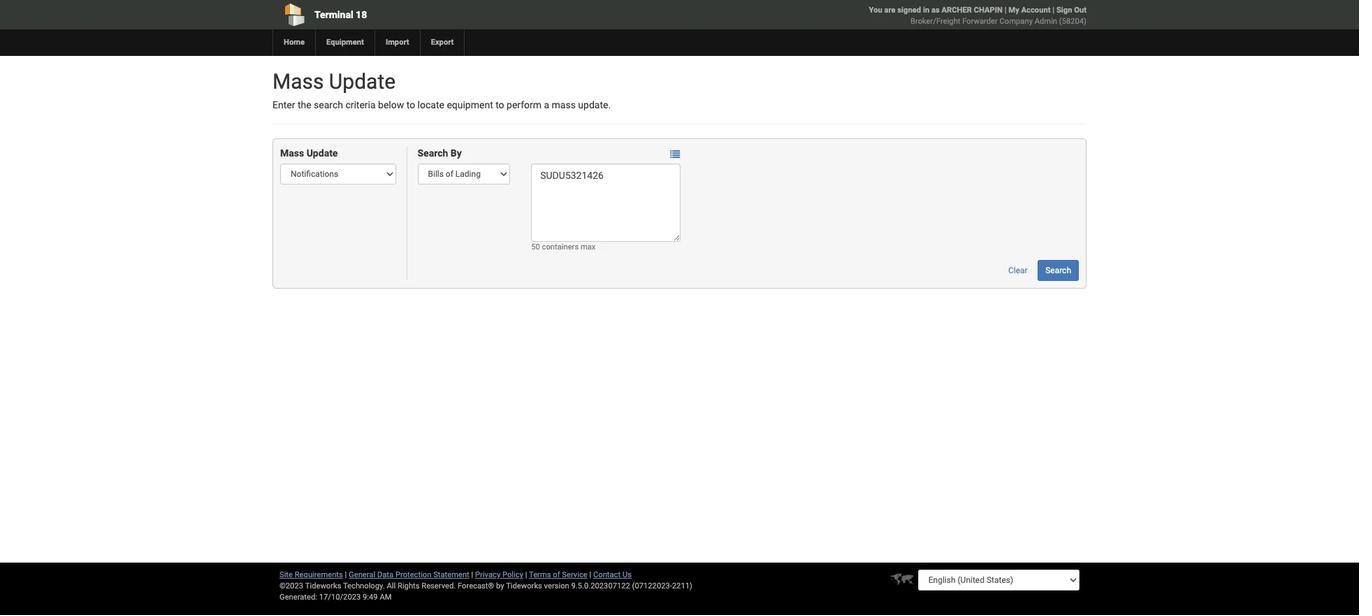 Task type: vqa. For each thing, say whether or not it's contained in the screenshot.
Chapin
yes



Task type: locate. For each thing, give the bounding box(es) containing it.
equipment
[[447, 99, 493, 110]]

requirements
[[295, 570, 343, 579]]

as
[[932, 6, 940, 15]]

search button
[[1038, 260, 1079, 281]]

to
[[407, 99, 415, 110], [496, 99, 504, 110]]

17/10/2023
[[319, 593, 361, 602]]

50
[[531, 243, 540, 252]]

max
[[581, 243, 596, 252]]

terms of service link
[[529, 570, 588, 579]]

sign out link
[[1057, 6, 1087, 15]]

terminal 18 link
[[273, 0, 600, 29]]

site
[[280, 570, 293, 579]]

policy
[[503, 570, 523, 579]]

0 horizontal spatial to
[[407, 99, 415, 110]]

search
[[314, 99, 343, 110]]

privacy policy link
[[475, 570, 523, 579]]

update up criteria
[[329, 69, 396, 94]]

update down search
[[307, 148, 338, 159]]

forwarder
[[963, 17, 998, 26]]

statement
[[433, 570, 470, 579]]

9:49
[[363, 593, 378, 602]]

update
[[329, 69, 396, 94], [307, 148, 338, 159]]

update for mass update enter the search criteria below to locate equipment to perform a mass update.
[[329, 69, 396, 94]]

0 vertical spatial update
[[329, 69, 396, 94]]

50 containers max
[[531, 243, 596, 252]]

search
[[418, 148, 448, 159], [1046, 266, 1071, 276]]

|
[[1005, 6, 1007, 15], [1053, 6, 1055, 15], [345, 570, 347, 579], [471, 570, 473, 579], [525, 570, 527, 579], [590, 570, 591, 579]]

show list image
[[671, 149, 680, 159]]

site requirements link
[[280, 570, 343, 579]]

the
[[298, 99, 311, 110]]

in
[[923, 6, 930, 15]]

mass up "the"
[[273, 69, 324, 94]]

locate
[[418, 99, 444, 110]]

2211)
[[672, 582, 693, 591]]

privacy
[[475, 570, 501, 579]]

a
[[544, 99, 549, 110]]

mass inside the mass update enter the search criteria below to locate equipment to perform a mass update.
[[273, 69, 324, 94]]

| left my
[[1005, 6, 1007, 15]]

general
[[349, 570, 375, 579]]

1 horizontal spatial to
[[496, 99, 504, 110]]

1 vertical spatial mass
[[280, 148, 304, 159]]

1 horizontal spatial search
[[1046, 266, 1071, 276]]

import
[[386, 38, 409, 47]]

reserved.
[[422, 582, 456, 591]]

1 vertical spatial search
[[1046, 266, 1071, 276]]

update inside the mass update enter the search criteria below to locate equipment to perform a mass update.
[[329, 69, 396, 94]]

0 horizontal spatial search
[[418, 148, 448, 159]]

tideworks
[[506, 582, 542, 591]]

protection
[[396, 570, 432, 579]]

0 vertical spatial mass
[[273, 69, 324, 94]]

1 vertical spatial update
[[307, 148, 338, 159]]

0 vertical spatial search
[[418, 148, 448, 159]]

service
[[562, 570, 588, 579]]

contact
[[593, 570, 621, 579]]

mass down enter
[[280, 148, 304, 159]]

| up 9.5.0.202307122
[[590, 570, 591, 579]]

mass
[[273, 69, 324, 94], [280, 148, 304, 159]]

generated:
[[280, 593, 317, 602]]

my
[[1009, 6, 1020, 15]]

forecast®
[[458, 582, 494, 591]]

search left the by
[[418, 148, 448, 159]]

to left 'perform'
[[496, 99, 504, 110]]

all
[[387, 582, 396, 591]]

None text field
[[531, 164, 681, 242]]

to right below
[[407, 99, 415, 110]]

search inside button
[[1046, 266, 1071, 276]]

general data protection statement link
[[349, 570, 470, 579]]

site requirements | general data protection statement | privacy policy | terms of service | contact us ©2023 tideworks technology. all rights reserved. forecast® by tideworks version 9.5.0.202307122 (07122023-2211) generated: 17/10/2023 9:49 am
[[280, 570, 693, 602]]

my account link
[[1009, 6, 1051, 15]]

version
[[544, 582, 569, 591]]

search right the clear button
[[1046, 266, 1071, 276]]

search for search by
[[418, 148, 448, 159]]

you
[[869, 6, 883, 15]]

| left the general
[[345, 570, 347, 579]]

contact us link
[[593, 570, 632, 579]]



Task type: describe. For each thing, give the bounding box(es) containing it.
home link
[[273, 29, 315, 56]]

search for search
[[1046, 266, 1071, 276]]

mass
[[552, 99, 576, 110]]

clear button
[[1001, 260, 1036, 281]]

company
[[1000, 17, 1033, 26]]

2 to from the left
[[496, 99, 504, 110]]

us
[[623, 570, 632, 579]]

import link
[[375, 29, 420, 56]]

update for mass update
[[307, 148, 338, 159]]

export
[[431, 38, 454, 47]]

archer
[[942, 6, 972, 15]]

am
[[380, 593, 392, 602]]

are
[[885, 6, 896, 15]]

terms
[[529, 570, 551, 579]]

chapin
[[974, 6, 1003, 15]]

sign
[[1057, 6, 1072, 15]]

out
[[1074, 6, 1087, 15]]

by
[[451, 148, 462, 159]]

account
[[1022, 6, 1051, 15]]

| up forecast®
[[471, 570, 473, 579]]

you are signed in as archer chapin | my account | sign out broker/freight forwarder company admin (58204)
[[869, 6, 1087, 26]]

signed
[[898, 6, 921, 15]]

of
[[553, 570, 560, 579]]

mass for mass update enter the search criteria below to locate equipment to perform a mass update.
[[273, 69, 324, 94]]

mass for mass update
[[280, 148, 304, 159]]

home
[[284, 38, 305, 47]]

(07122023-
[[632, 582, 672, 591]]

update.
[[578, 99, 611, 110]]

below
[[378, 99, 404, 110]]

containers
[[542, 243, 579, 252]]

by
[[496, 582, 504, 591]]

rights
[[398, 582, 420, 591]]

mass update enter the search criteria below to locate equipment to perform a mass update.
[[273, 69, 611, 110]]

technology.
[[343, 582, 385, 591]]

9.5.0.202307122
[[571, 582, 630, 591]]

enter
[[273, 99, 295, 110]]

equipment link
[[315, 29, 375, 56]]

| up tideworks
[[525, 570, 527, 579]]

terminal
[[315, 9, 353, 20]]

mass update
[[280, 148, 338, 159]]

criteria
[[346, 99, 376, 110]]

1 to from the left
[[407, 99, 415, 110]]

(58204)
[[1059, 17, 1087, 26]]

broker/freight
[[911, 17, 961, 26]]

equipment
[[326, 38, 364, 47]]

clear
[[1009, 266, 1028, 276]]

terminal 18
[[315, 9, 367, 20]]

| left sign
[[1053, 6, 1055, 15]]

perform
[[507, 99, 542, 110]]

18
[[356, 9, 367, 20]]

search by
[[418, 148, 462, 159]]

admin
[[1035, 17, 1058, 26]]

export link
[[420, 29, 464, 56]]

©2023 tideworks
[[280, 582, 341, 591]]

data
[[377, 570, 394, 579]]



